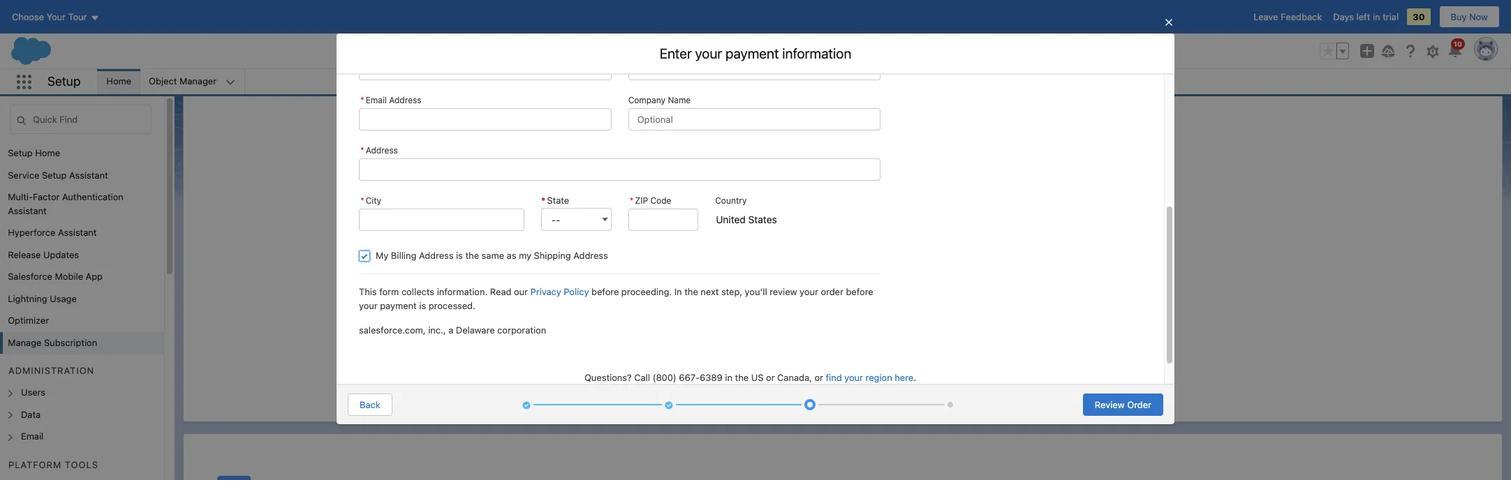 Task type: describe. For each thing, give the bounding box(es) containing it.
release updates
[[8, 249, 79, 260]]

buy now
[[1451, 11, 1489, 22]]

service
[[8, 169, 39, 181]]

* city
[[360, 195, 382, 206]]

subscription inside setup manage subscription
[[288, 42, 372, 58]]

days left in trial
[[1334, 11, 1399, 22]]

1 - from the left
[[552, 214, 556, 226]]

step,
[[722, 287, 743, 298]]

* for * email address
[[360, 95, 364, 105]]

review order button
[[1083, 394, 1164, 416]]

2 vertical spatial assistant
[[58, 227, 97, 238]]

your down this
[[359, 300, 378, 311]]

* email address
[[360, 95, 422, 105]]

setup home
[[8, 147, 60, 159]]

-- button
[[542, 208, 612, 231]]

service setup assistant link
[[8, 169, 108, 182]]

in the next step, you'll review your order before your payment is processed.
[[359, 287, 874, 311]]

hyperforce assistant link
[[8, 226, 97, 240]]

setup for setup home
[[8, 147, 33, 159]]

salesforce.com, inc., a delaware corporation
[[359, 325, 547, 336]]

yet
[[902, 293, 919, 308]]

back
[[360, 400, 381, 411]]

0 vertical spatial assistant
[[69, 169, 108, 181]]

corporation
[[497, 325, 547, 336]]

setup home link
[[8, 147, 60, 160]]

address right billing
[[419, 250, 454, 261]]

our
[[514, 287, 528, 298]]

back button
[[348, 394, 392, 416]]

6389
[[700, 372, 723, 383]]

667-
[[679, 372, 700, 383]]

review
[[1095, 400, 1125, 411]]

setup manage subscription
[[233, 29, 372, 58]]

2 - from the left
[[556, 214, 560, 226]]

lightning usage link
[[8, 292, 77, 306]]

* for * city
[[360, 195, 364, 206]]

processed.
[[429, 300, 476, 311]]

trial
[[1383, 11, 1399, 22]]

inc.,
[[428, 325, 446, 336]]

salesforce
[[8, 271, 52, 282]]

subscribed
[[836, 293, 898, 308]]

1 vertical spatial in
[[725, 372, 733, 383]]

before for order
[[846, 287, 874, 298]]

proceeding.
[[622, 287, 672, 298]]

platform
[[8, 460, 62, 471]]

home link
[[98, 69, 140, 94]]

home inside setup tree tree
[[35, 147, 60, 159]]

a
[[449, 325, 454, 336]]

salesforce mobile app
[[8, 271, 103, 282]]

assistant inside multi-factor authentication assistant
[[8, 205, 47, 216]]

1 or from the left
[[766, 372, 775, 383]]

order
[[821, 287, 844, 298]]

hyperforce
[[8, 227, 55, 238]]

multi-
[[8, 191, 33, 203]]

--
[[552, 214, 560, 226]]

find your region here link
[[826, 372, 914, 383]]

you haven't subscribed yet
[[768, 293, 919, 308]]

app navigation
[[17, 69, 48, 94]]

subscribe now
[[811, 363, 875, 374]]

subscription inside tree item
[[44, 337, 97, 348]]

app
[[86, 271, 103, 282]]

optimizer link
[[8, 314, 49, 328]]

manage subscription
[[8, 337, 97, 348]]

my
[[376, 250, 389, 261]]

my billing address is the same as my shipping address
[[376, 250, 608, 261]]

order
[[1128, 400, 1152, 411]]

address down email
[[366, 145, 398, 155]]

information
[[783, 45, 852, 61]]

buy
[[1451, 11, 1467, 22]]

form
[[379, 287, 399, 298]]

2 horizontal spatial the
[[735, 372, 749, 383]]

address right shipping
[[574, 250, 608, 261]]

information.
[[437, 287, 488, 298]]

email
[[366, 95, 387, 105]]

left
[[1357, 11, 1371, 22]]

read
[[490, 287, 512, 298]]

next
[[701, 287, 719, 298]]

manager
[[180, 76, 217, 87]]

object
[[149, 76, 177, 87]]

manage subscription tree item
[[0, 332, 164, 354]]

subscribe now button
[[799, 357, 887, 380]]

name
[[668, 95, 691, 105]]

in
[[675, 287, 682, 298]]

multi-factor authentication assistant link
[[8, 191, 164, 218]]

enter your payment information
[[660, 45, 852, 61]]

zip
[[635, 195, 648, 206]]

hyperforce assistant
[[8, 227, 97, 238]]

this
[[359, 287, 377, 298]]



Task type: vqa. For each thing, say whether or not it's contained in the screenshot.
the Multi-
yes



Task type: locate. For each thing, give the bounding box(es) containing it.
is left same
[[456, 250, 463, 261]]

is inside in the next step, you'll review your order before your payment is processed.
[[419, 300, 426, 311]]

setup for setup
[[48, 74, 81, 89]]

billing
[[391, 250, 417, 261]]

before inside in the next step, you'll review your order before your payment is processed.
[[846, 287, 874, 298]]

your
[[695, 45, 722, 61], [800, 287, 819, 298], [359, 300, 378, 311], [845, 372, 863, 383]]

the inside in the next step, you'll review your order before your payment is processed.
[[685, 287, 698, 298]]

setup
[[233, 29, 260, 39], [48, 74, 81, 89], [8, 147, 33, 159], [42, 169, 67, 181]]

1 before from the left
[[592, 287, 619, 298]]

* up * city
[[360, 145, 364, 155]]

your left order
[[800, 287, 819, 298]]

1 horizontal spatial in
[[1373, 11, 1381, 22]]

now for subscribe now
[[856, 363, 875, 374]]

questions?
[[585, 372, 632, 383]]

my
[[519, 250, 532, 261]]

administration
[[8, 365, 94, 377]]

same
[[482, 250, 504, 261]]

subscription up administration
[[44, 337, 97, 348]]

authentication
[[62, 191, 124, 203]]

your right find
[[845, 372, 863, 383]]

the
[[466, 250, 479, 261], [685, 287, 698, 298], [735, 372, 749, 383]]

leave feedback link
[[1254, 11, 1323, 22]]

release updates link
[[8, 248, 79, 262]]

here
[[895, 372, 914, 383]]

* left email
[[360, 95, 364, 105]]

2 before from the left
[[846, 287, 874, 298]]

home left object
[[106, 76, 131, 87]]

0 vertical spatial now
[[1470, 11, 1489, 22]]

shipping
[[534, 250, 571, 261]]

Quick Find search field
[[10, 105, 152, 134]]

lightning
[[8, 293, 47, 304]]

1 horizontal spatial or
[[815, 372, 824, 383]]

service setup assistant
[[8, 169, 108, 181]]

1 horizontal spatial subscription
[[288, 42, 372, 58]]

feedback
[[1281, 11, 1323, 22]]

manage down optimizer link
[[8, 337, 41, 348]]

before right order
[[846, 287, 874, 298]]

policy
[[564, 287, 589, 298]]

1 horizontal spatial home
[[106, 76, 131, 87]]

code
[[651, 195, 672, 206]]

review order
[[1095, 400, 1152, 411]]

1 horizontal spatial before
[[846, 287, 874, 298]]

setup link
[[233, 29, 260, 39]]

manage inside tree item
[[8, 337, 41, 348]]

buy now button
[[1440, 6, 1501, 28]]

in right the left
[[1373, 11, 1381, 22]]

None text field
[[359, 158, 881, 181], [629, 209, 699, 231], [359, 158, 881, 181], [629, 209, 699, 231]]

0 vertical spatial is
[[456, 250, 463, 261]]

you
[[768, 293, 789, 308]]

is down collects
[[419, 300, 426, 311]]

your right 'enter'
[[695, 45, 722, 61]]

0 horizontal spatial home
[[35, 147, 60, 159]]

the right in
[[685, 287, 698, 298]]

payment down form
[[380, 300, 417, 311]]

* for * address
[[360, 145, 364, 155]]

1 horizontal spatial payment
[[726, 45, 779, 61]]

assistant up "updates"
[[58, 227, 97, 238]]

object manager
[[149, 76, 217, 87]]

manage inside setup manage subscription
[[233, 42, 285, 58]]

address right email
[[389, 95, 422, 105]]

* left state
[[542, 195, 546, 206]]

you'll
[[745, 287, 768, 298]]

1 vertical spatial now
[[856, 363, 875, 374]]

optimizer
[[8, 315, 49, 326]]

-
[[552, 214, 556, 226], [556, 214, 560, 226]]

2 vertical spatial the
[[735, 372, 749, 383]]

mobile
[[55, 271, 83, 282]]

assistant down multi-
[[8, 205, 47, 216]]

0 horizontal spatial or
[[766, 372, 775, 383]]

updates
[[43, 249, 79, 260]]

0 horizontal spatial payment
[[380, 300, 417, 311]]

payment
[[726, 45, 779, 61], [380, 300, 417, 311]]

haven't
[[792, 293, 833, 308]]

privacy
[[531, 287, 562, 298]]

0 vertical spatial the
[[466, 250, 479, 261]]

leave feedback
[[1254, 11, 1323, 22]]

review
[[770, 287, 798, 298]]

the left us
[[735, 372, 749, 383]]

0 horizontal spatial manage
[[8, 337, 41, 348]]

1 horizontal spatial the
[[685, 287, 698, 298]]

questions? call (800) 667-6389 in the us or canada, or find your region here .
[[585, 372, 917, 383]]

home up service setup assistant at left
[[35, 147, 60, 159]]

0 horizontal spatial is
[[419, 300, 426, 311]]

1 vertical spatial assistant
[[8, 205, 47, 216]]

platform tools
[[8, 460, 99, 471]]

payment inside in the next step, you'll review your order before your payment is processed.
[[380, 300, 417, 311]]

usage
[[50, 293, 77, 304]]

in right 6389 at the left of the page
[[725, 372, 733, 383]]

or left find
[[815, 372, 824, 383]]

* left 'city'
[[360, 195, 364, 206]]

manage subscription link
[[8, 336, 97, 350]]

region
[[866, 372, 893, 383]]

country
[[716, 195, 747, 206]]

company
[[629, 95, 666, 105]]

setup tree tree
[[0, 143, 164, 481]]

* for * zip code
[[630, 195, 634, 206]]

1 vertical spatial subscription
[[44, 337, 97, 348]]

* address
[[360, 145, 398, 155]]

1 horizontal spatial now
[[1470, 11, 1489, 22]]

manage down setup link
[[233, 42, 285, 58]]

group
[[1320, 43, 1350, 59]]

or right us
[[766, 372, 775, 383]]

payment left information
[[726, 45, 779, 61]]

0 horizontal spatial now
[[856, 363, 875, 374]]

the left same
[[466, 250, 479, 261]]

setup inside setup manage subscription
[[233, 29, 260, 39]]

1 vertical spatial manage
[[8, 337, 41, 348]]

* left zip
[[630, 195, 634, 206]]

None text field
[[359, 58, 612, 80], [359, 108, 612, 130], [359, 209, 525, 231], [359, 58, 612, 80], [359, 108, 612, 130], [359, 209, 525, 231]]

assistant up authentication
[[69, 169, 108, 181]]

1 horizontal spatial manage
[[233, 42, 285, 58]]

0 vertical spatial home
[[106, 76, 131, 87]]

subscription up email
[[288, 42, 372, 58]]

before
[[592, 287, 619, 298], [846, 287, 874, 298]]

multi-factor authentication assistant
[[8, 191, 124, 216]]

salesforce mobile app link
[[8, 270, 103, 284]]

0 vertical spatial in
[[1373, 11, 1381, 22]]

home
[[106, 76, 131, 87], [35, 147, 60, 159]]

0 vertical spatial manage
[[233, 42, 285, 58]]

setup for setup manage subscription
[[233, 29, 260, 39]]

company name
[[629, 95, 691, 105]]

0 horizontal spatial in
[[725, 372, 733, 383]]

state
[[547, 195, 570, 206]]

*
[[360, 95, 364, 105], [360, 145, 364, 155], [542, 195, 546, 206], [360, 195, 364, 206], [630, 195, 634, 206]]

delaware
[[456, 325, 495, 336]]

before for policy
[[592, 287, 619, 298]]

1 vertical spatial home
[[35, 147, 60, 159]]

Country text field
[[716, 209, 881, 231]]

0 horizontal spatial before
[[592, 287, 619, 298]]

days
[[1334, 11, 1355, 22]]

2 or from the left
[[815, 372, 824, 383]]

now right find
[[856, 363, 875, 374]]

1 horizontal spatial is
[[456, 250, 463, 261]]

this form collects information. read our privacy policy before proceeding.
[[359, 287, 672, 298]]

1 vertical spatial the
[[685, 287, 698, 298]]

now for buy now
[[1470, 11, 1489, 22]]

before right policy
[[592, 287, 619, 298]]

call
[[634, 372, 650, 383]]

* for *
[[542, 195, 546, 206]]

lightning usage
[[8, 293, 77, 304]]

subscribe
[[811, 363, 854, 374]]

now right buy
[[1470, 11, 1489, 22]]

1 vertical spatial is
[[419, 300, 426, 311]]

0 horizontal spatial subscription
[[44, 337, 97, 348]]

0 vertical spatial subscription
[[288, 42, 372, 58]]

assistant
[[69, 169, 108, 181], [8, 205, 47, 216], [58, 227, 97, 238]]

enter
[[660, 45, 692, 61]]

city
[[366, 195, 382, 206]]

salesforce.com,
[[359, 325, 426, 336]]

30
[[1413, 11, 1426, 22]]

is
[[456, 250, 463, 261], [419, 300, 426, 311]]

0 vertical spatial payment
[[726, 45, 779, 61]]

privacy policy link
[[531, 287, 589, 298]]

us
[[752, 372, 764, 383]]

1 vertical spatial payment
[[380, 300, 417, 311]]

Company Name text field
[[629, 108, 881, 130]]

collects
[[402, 287, 435, 298]]

0 horizontal spatial the
[[466, 250, 479, 261]]

object manager link
[[141, 69, 225, 94]]



